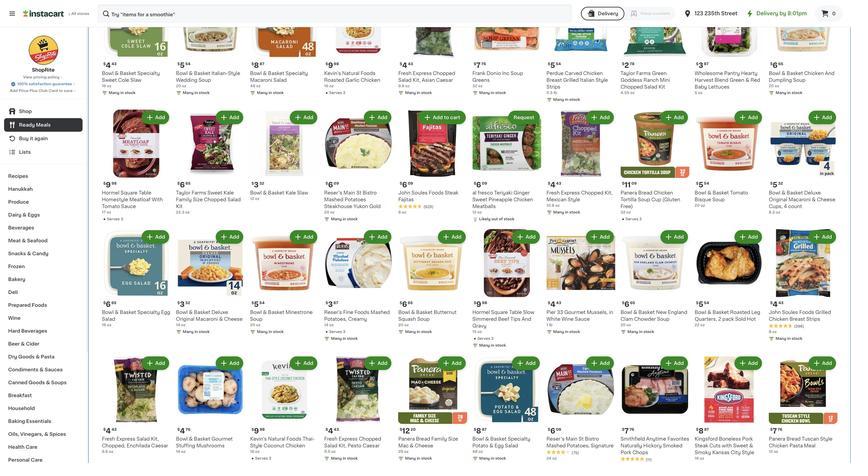 Task type: locate. For each thing, give the bounding box(es) containing it.
0 vertical spatial goods
[[18, 355, 35, 360]]

bowl for bowl & basket deluxe original macaroni & cheese 14 oz
[[176, 310, 188, 315]]

& inside panera bread family size mac & cheese 28 oz
[[410, 444, 414, 449]]

1 vertical spatial original
[[176, 317, 195, 322]]

4 right cups,
[[784, 204, 787, 209]]

in for fresh express chopped salad kit, asian caesar
[[417, 91, 420, 95]]

main up potatoes
[[344, 191, 355, 196]]

2 horizontal spatial $ 8 87
[[696, 428, 709, 435]]

54 for bowl & basket italian-style wedding soup
[[185, 62, 191, 66]]

bistro up gold
[[363, 191, 377, 196]]

pineapple
[[489, 198, 513, 202]]

14 inside 'bowl & basket deluxe original macaroni & cheese 14 oz'
[[176, 324, 180, 327]]

$ 8 87 up potato on the right bottom
[[474, 428, 487, 435]]

2 horizontal spatial panera
[[769, 437, 786, 442]]

salad inside taylor farms sweet kale family size chopped salad kit 22.3 oz
[[228, 198, 241, 202]]

view
[[23, 75, 32, 79]]

goods
[[18, 355, 35, 360], [29, 381, 45, 385]]

pasta inside panera bread tuscan style chicken pasta meal 12 oz
[[790, 444, 803, 449]]

basket for bowl & basket new england clam chowder soup 20 oz
[[639, 310, 655, 315]]

$ 4 43 for fresh express chopped salad kit, pesto caesar
[[326, 428, 339, 435]]

fresh inside the fresh express chopped salad kit, asian caesar 9.6 oz
[[399, 71, 412, 76]]

bowl inside bowl & basket tomato bisque soup 20 oz
[[695, 191, 707, 196]]

in right mussels,
[[609, 310, 614, 315]]

add button for fresh express chopped salad kit, pesto caesar
[[365, 358, 391, 370]]

$ 5 54 up the perdue
[[548, 62, 561, 69]]

green
[[652, 71, 667, 76], [730, 78, 745, 83]]

14 inside bowl & basket gourmet stuffing mushrooms 14 oz
[[176, 450, 180, 454]]

kevin's for kevin's natural foods roasted garlic chicken
[[324, 71, 341, 76]]

hanukkah link
[[4, 183, 83, 196]]

bowl inside bowl & basket specialty sweet cole slaw 16 oz
[[102, 71, 114, 76]]

deluxe inside bowl & basket deluxe original macaroni & cheese cups, 4 count 8.2 oz
[[805, 191, 821, 196]]

0 horizontal spatial natural
[[268, 437, 285, 442]]

potatoes,
[[324, 317, 347, 322], [567, 444, 590, 449]]

oz inside panera bread chicken tortilla soup cup (gluten free) 32 oz ● serves 3
[[627, 211, 631, 215]]

0 vertical spatial to
[[59, 89, 63, 93]]

chicken inside bowl & basket chicken and dumpling soup 20 oz
[[805, 71, 824, 76]]

stock down bowl & basket minestrone soup 20 oz
[[273, 331, 284, 334]]

add for bowl & basket roasted leg quarters, 2 pack sold hot
[[748, 235, 758, 240]]

smithfield anytime favorites naturally hickory smoked pork chops
[[621, 437, 690, 455]]

0 horizontal spatial $ 7 76
[[474, 62, 486, 69]]

14 for stuffing
[[176, 450, 180, 454]]

mashed right fine
[[371, 310, 390, 315]]

20 inside bowl & basket butternut squash soup 20 oz
[[399, 324, 404, 327]]

0 vertical spatial macaroni
[[250, 78, 272, 83]]

1 vertical spatial kevin's
[[250, 437, 267, 442]]

oz inside "bowl & basket kale slaw 12 oz"
[[255, 197, 260, 201]]

stock down 'perdue carved chicken breast grilled italian style strips 0.5 lb'
[[570, 98, 580, 102]]

chopped for fresh express chopped salad kit, pesto caesar
[[359, 437, 381, 442]]

kale for 3
[[286, 191, 296, 196]]

many in stock for frank donio inc soup greens
[[479, 91, 506, 95]]

1 vertical spatial roasted
[[731, 310, 751, 315]]

$ 6 09 up 24 oz
[[548, 428, 562, 435]]

5 down baby at right top
[[695, 91, 698, 95]]

add button for bowl & basket roasted leg quarters, 2 pack sold hot
[[735, 231, 762, 243]]

stock down pesto
[[347, 457, 358, 461]]

health
[[8, 445, 24, 450]]

1 horizontal spatial steak
[[695, 444, 709, 449]]

farms inside taylor farms sweet kale family size chopped salad kit 22.3 oz
[[192, 191, 206, 196]]

size inside taylor farms sweet kale family size chopped salad kit 22.3 oz
[[193, 198, 203, 202]]

snacks & candy
[[8, 252, 48, 256]]

1 vertical spatial macaroni
[[789, 198, 811, 202]]

kale inside taylor farms sweet kale family size chopped salad kit 22.3 oz
[[224, 191, 234, 196]]

98
[[334, 62, 339, 66], [111, 182, 117, 186], [482, 302, 487, 305], [260, 428, 265, 432]]

many for pier 33 gourmet mussels, in white wine sauce
[[554, 331, 564, 334]]

service type group
[[581, 7, 676, 20]]

1 horizontal spatial and
[[825, 71, 835, 76]]

0 vertical spatial main
[[344, 191, 355, 196]]

bowl & basket butternut squash soup 20 oz
[[399, 310, 457, 327]]

bowl & basket specialty egg salad 16 oz
[[102, 310, 170, 327]]

None search field
[[97, 4, 572, 23]]

2 horizontal spatial macaroni
[[789, 198, 811, 202]]

$ for bowl & basket tomato bisque soup
[[696, 182, 699, 186]]

0 horizontal spatial roasted
[[324, 78, 344, 83]]

price
[[19, 89, 29, 93]]

0 vertical spatial farms
[[637, 71, 651, 76]]

14
[[176, 324, 180, 327], [324, 324, 329, 327], [176, 450, 180, 454]]

1 vertical spatial main
[[566, 437, 578, 442]]

1 vertical spatial strips
[[807, 317, 821, 322]]

$ 6 65 up 'dumpling'
[[771, 62, 784, 69]]

fajitas
[[399, 198, 414, 202]]

$ for bowl & basket italian-style wedding soup
[[177, 62, 180, 66]]

1 vertical spatial taylor
[[176, 191, 190, 196]]

many in stock down wedding
[[183, 91, 210, 95]]

0 vertical spatial family
[[176, 198, 192, 202]]

1 horizontal spatial bistro
[[585, 437, 599, 442]]

cheese inside bowl & basket deluxe original macaroni & cheese cups, 4 count 8.2 oz
[[817, 198, 836, 202]]

1 vertical spatial and
[[522, 317, 532, 322]]

buy
[[19, 136, 29, 141]]

2 left 78
[[625, 62, 629, 69]]

add button for reser's main st bistro mashed potatoes steakhouse yukon gold
[[365, 112, 391, 124]]

6 down fajitas
[[399, 211, 401, 215]]

09 up fajitas
[[408, 182, 413, 186]]

4 up the fresh express chopped salad kit, asian caesar 9.6 oz
[[402, 62, 407, 69]]

gourmet up mushrooms
[[212, 437, 233, 442]]

stock for reser's main st bistro mashed potatoes steakhouse yukon gold
[[347, 218, 358, 221]]

3 inside the kevin's natural foods roasted garlic chicken 16 oz ● serves 3
[[343, 91, 346, 95]]

stock down bowl & basket specialty sweet cole slaw 16 oz
[[125, 91, 136, 95]]

in down reser's fine foods mashed potatoes, creamy 14 oz ● serves 3
[[343, 337, 346, 341]]

76 for panera bread tuscan style chicken pasta meal
[[778, 428, 783, 432]]

16
[[102, 84, 106, 88], [324, 84, 329, 88], [102, 324, 106, 327], [250, 450, 254, 454], [695, 457, 699, 461]]

$ for bowl & basket specialty sweet cole slaw
[[103, 62, 106, 66]]

strips inside john soules foods grilled chicken breast strips
[[807, 317, 821, 322]]

caesar inside fresh express chopped salad kit, pesto caesar 9.5 oz
[[363, 444, 380, 449]]

5
[[180, 62, 185, 69], [551, 62, 555, 69], [695, 91, 698, 95], [699, 182, 704, 189], [773, 182, 778, 189], [699, 301, 704, 308], [254, 301, 259, 308]]

stock down pier 33 gourmet mussels, in white wine sauce 1 lb
[[570, 331, 580, 334]]

9.6 inside fresh express salad kit, chopped, enchilada caesar 9.6 oz
[[102, 450, 108, 454]]

chicken inside kevin's natural foods thai- style coconut chicken 16 oz ● serves 3
[[286, 444, 305, 449]]

pack
[[723, 317, 734, 322]]

0 horizontal spatial kevin's
[[250, 437, 267, 442]]

chopped inside fresh express chopped salad kit, pesto caesar 9.5 oz
[[359, 437, 381, 442]]

many down potato on the right bottom
[[479, 457, 490, 461]]

canned goods & soups
[[8, 381, 67, 385]]

many in stock down frank donio inc soup greens 32 oz
[[479, 91, 506, 95]]

& inside bowl & basket roasted leg quarters, 2 pack sold hot 22 oz
[[708, 310, 712, 315]]

4 up mexican
[[551, 182, 556, 189]]

2 kale from the left
[[286, 191, 296, 196]]

0 horizontal spatial caesar
[[151, 444, 168, 449]]

hormel inside hormel square table slow simmered beef tips and gravy 15 oz ● serves 3
[[473, 310, 490, 315]]

many in stock down bowl & basket butternut squash soup 20 oz
[[405, 331, 432, 334]]

spices
[[49, 432, 66, 437]]

$ 3 32 for bowl & basket deluxe original macaroni & cheese
[[177, 301, 190, 308]]

in down bowl & basket specialty macaroni salad 48 oz
[[269, 91, 272, 95]]

0 vertical spatial 2
[[625, 62, 629, 69]]

delivery inside button
[[598, 11, 619, 16]]

stock down reser's fine foods mashed potatoes, creamy 14 oz ● serves 3
[[347, 337, 358, 341]]

reser's main st bistro mashed potatoes steakhouse yukon gold 20 oz
[[324, 191, 381, 215]]

bowl for bowl & basket specialty sweet cole slaw 16 oz
[[102, 71, 114, 76]]

123
[[695, 11, 704, 16]]

32 inside panera bread chicken tortilla soup cup (gluten free) 32 oz ● serves 3
[[621, 211, 626, 215]]

0 horizontal spatial bread
[[416, 437, 430, 442]]

fresh inside fresh express chopped kit, mexican style 10.8 oz
[[547, 191, 560, 196]]

4 for fresh express chopped salad kit, asian caesar
[[402, 62, 407, 69]]

1 vertical spatial steak
[[695, 444, 709, 449]]

many in stock down bowl & basket minestrone soup 20 oz
[[257, 331, 284, 334]]

personal
[[8, 458, 30, 463]]

many in stock down the chowder
[[628, 331, 655, 334]]

sauce for mussels,
[[575, 317, 590, 322]]

in for bowl & basket deluxe original macaroni & cheese
[[195, 331, 198, 334]]

cheese for oz
[[224, 317, 243, 322]]

0 vertical spatial sauce
[[121, 204, 136, 209]]

basket inside 'bowl & basket deluxe original macaroni & cheese 14 oz'
[[194, 310, 210, 315]]

egg
[[161, 310, 170, 315], [495, 444, 504, 449]]

in down fresh express chopped salad kit, pesto caesar 9.5 oz
[[343, 457, 346, 461]]

grilled inside 'perdue carved chicken breast grilled italian style strips 0.5 lb'
[[564, 78, 579, 83]]

creamy
[[348, 317, 367, 322]]

5 up cups,
[[773, 182, 778, 189]]

basket inside bowl & basket butternut squash soup 20 oz
[[416, 310, 433, 315]]

2 horizontal spatial 7
[[773, 428, 777, 435]]

4 up chopped,
[[106, 428, 111, 435]]

gold
[[369, 204, 381, 209]]

1 vertical spatial lb
[[549, 324, 553, 327]]

87 up bowl & basket specialty macaroni salad 48 oz
[[260, 62, 264, 66]]

oz inside hormel square table slow simmered beef tips and gravy 15 oz ● serves 3
[[478, 331, 482, 334]]

fresh inside fresh express salad kit, chopped, enchilada caesar 9.6 oz
[[102, 437, 115, 442]]

many down greens
[[479, 91, 490, 95]]

prepared foods
[[8, 303, 47, 308]]

2 left pack
[[719, 317, 722, 322]]

54 for perdue carved chicken breast grilled italian style strips
[[556, 62, 561, 66]]

1 horizontal spatial roasted
[[731, 310, 751, 315]]

macaroni inside bowl & basket specialty macaroni salad 48 oz
[[250, 78, 272, 83]]

$ inside $ 4 76
[[177, 428, 180, 432]]

$ 9 98 up simmered
[[474, 301, 487, 308]]

0 vertical spatial kit
[[659, 85, 665, 89]]

white
[[547, 317, 561, 322]]

0
[[833, 11, 836, 16]]

oz inside bowl & basket specialty egg salad 16 oz
[[107, 324, 111, 327]]

salad
[[274, 78, 287, 83], [399, 78, 412, 83], [644, 85, 658, 89], [228, 198, 241, 202], [102, 317, 115, 322], [137, 437, 150, 442], [324, 444, 338, 449], [505, 444, 518, 449]]

farms for 6
[[192, 191, 206, 196]]

0 vertical spatial $ 3 87
[[696, 62, 709, 69]]

43 for fresh express chopped kit, mexican style
[[556, 182, 562, 186]]

bowl & basket tomato bisque soup 20 oz
[[695, 191, 748, 208]]

deluxe
[[805, 191, 821, 196], [212, 310, 228, 315]]

kingsford
[[695, 437, 718, 442]]

bowl & basket specialty macaroni salad 48 oz
[[250, 71, 308, 88]]

many in stock for fresh express chopped kit, mexican style
[[554, 211, 580, 215]]

bowl inside bowl & basket specialty potato & egg salad 48 oz
[[473, 437, 484, 442]]

bowl inside bowl & basket butternut squash soup 20 oz
[[399, 310, 410, 315]]

stock for bowl & basket specialty potato & egg salad
[[496, 457, 506, 461]]

$ 9 98 up coconut
[[252, 428, 265, 435]]

10.8
[[547, 204, 555, 208]]

1 vertical spatial john
[[769, 310, 781, 315]]

basket inside "bowl & basket kale slaw 12 oz"
[[268, 191, 284, 196]]

1 horizontal spatial wine
[[562, 317, 574, 322]]

$ 6 65
[[771, 62, 784, 69], [177, 182, 191, 189], [103, 301, 116, 308], [400, 301, 413, 308], [622, 301, 635, 308]]

foods inside john soules foods steak fajitas
[[429, 191, 444, 196]]

sweet inside taylor farms sweet kale family size chopped salad kit 22.3 oz
[[208, 191, 222, 196]]

20
[[176, 84, 181, 88], [769, 84, 774, 88], [695, 204, 700, 208], [324, 211, 329, 215], [250, 324, 255, 327], [399, 324, 404, 327], [621, 324, 626, 327], [411, 428, 416, 432]]

0 horizontal spatial pork
[[621, 451, 632, 455]]

foods for kevin's natural foods roasted garlic chicken 16 oz ● serves 3
[[361, 71, 376, 76]]

many down gravy
[[479, 344, 490, 348]]

specialty for macaroni
[[286, 71, 308, 76]]

0 vertical spatial john
[[399, 191, 411, 196]]

0 vertical spatial green
[[652, 71, 667, 76]]

product group
[[102, 0, 171, 97], [176, 0, 245, 97], [250, 0, 319, 97], [324, 0, 393, 96], [399, 0, 467, 97], [473, 0, 541, 97], [102, 110, 171, 222], [176, 110, 245, 216], [250, 110, 319, 202], [324, 110, 393, 224], [399, 110, 467, 216], [473, 110, 541, 224], [547, 110, 615, 217], [621, 110, 690, 222], [695, 110, 764, 209], [769, 110, 838, 216], [102, 229, 171, 329], [176, 229, 245, 337], [250, 229, 319, 337], [324, 229, 393, 343], [399, 229, 467, 337], [473, 229, 541, 350], [547, 229, 615, 337], [621, 229, 690, 337], [695, 229, 764, 329], [769, 229, 838, 343], [102, 356, 171, 455], [176, 356, 245, 455], [250, 356, 319, 462], [324, 356, 393, 463], [399, 356, 467, 463], [473, 356, 541, 463], [547, 356, 615, 464], [621, 356, 690, 464], [695, 356, 764, 462], [769, 356, 838, 455]]

7 up 'smithfield'
[[625, 428, 629, 435]]

many for fresh express chopped salad kit, pesto caesar
[[331, 457, 342, 461]]

many for fresh express chopped kit, mexican style
[[554, 211, 564, 215]]

48 inside bowl & basket specialty macaroni salad 48 oz
[[250, 84, 255, 88]]

red
[[751, 78, 761, 83]]

st inside the reser's main st bistro mashed potatoes, signature
[[579, 437, 584, 442]]

2 horizontal spatial $ 7 76
[[771, 428, 783, 435]]

1 vertical spatial $ 3 32
[[177, 301, 190, 308]]

mashed up 24 oz
[[547, 444, 566, 449]]

0 vertical spatial mashed
[[324, 198, 344, 202]]

care down health care link
[[31, 458, 43, 463]]

in for panera bread family size mac & cheese
[[417, 457, 420, 461]]

sauce
[[121, 204, 136, 209], [575, 317, 590, 322]]

0 horizontal spatial macaroni
[[196, 317, 218, 322]]

$ 6 09 up steakhouse
[[326, 182, 339, 189]]

many in stock for bowl & basket chicken and dumpling soup
[[776, 91, 803, 95]]

87 up kingsford
[[705, 428, 709, 432]]

54 up bisque
[[704, 182, 710, 186]]

43 up chopped,
[[112, 428, 117, 432]]

0 vertical spatial roasted
[[324, 78, 344, 83]]

0 horizontal spatial bistro
[[363, 191, 377, 196]]

reser's up 24 oz
[[547, 437, 565, 442]]

$ 3 32 up 'bowl & basket deluxe original macaroni & cheese 14 oz'
[[177, 301, 190, 308]]

bowl & basket italian-style wedding soup 20 oz
[[176, 71, 240, 88]]

caesar for pesto
[[363, 444, 380, 449]]

6 up the squash
[[402, 301, 407, 308]]

0 horizontal spatial 48
[[250, 84, 255, 88]]

pasta down the beer & cider link
[[41, 355, 55, 360]]

9 up kevin's natural foods thai- style coconut chicken 16 oz ● serves 3
[[254, 428, 259, 435]]

4
[[106, 62, 111, 69], [402, 62, 407, 69], [551, 182, 556, 189], [784, 204, 787, 209], [551, 301, 556, 308], [773, 301, 778, 308], [106, 428, 111, 435], [180, 428, 185, 435], [328, 428, 333, 435]]

lb right 0.5
[[554, 91, 557, 95]]

1 horizontal spatial pork
[[743, 437, 753, 442]]

5 up bowl & basket minestrone soup 20 oz
[[254, 301, 259, 308]]

0 horizontal spatial sauce
[[121, 204, 136, 209]]

recipes
[[8, 174, 28, 179]]

0 horizontal spatial hormel
[[102, 191, 119, 196]]

add for bowl & basket new england clam chowder soup
[[674, 235, 684, 240]]

add for hormel square table slow simmered beef tips and gravy
[[526, 235, 536, 240]]

fresh express chopped salad kit, pesto caesar 9.5 oz
[[324, 437, 381, 454]]

65 up 'dumpling'
[[779, 62, 784, 66]]

0 horizontal spatial and
[[522, 317, 532, 322]]

1 horizontal spatial $ 3 32
[[252, 182, 264, 189]]

1 horizontal spatial $ 3 87
[[696, 62, 709, 69]]

6 for bowl & basket new england clam chowder soup
[[625, 301, 630, 308]]

87
[[704, 62, 709, 66], [260, 62, 264, 66], [334, 302, 338, 305], [482, 428, 487, 432], [705, 428, 709, 432]]

many for bowl & basket minestrone soup
[[257, 331, 268, 334]]

oz inside kevin's natural foods thai- style coconut chicken 16 oz ● serves 3
[[255, 450, 260, 454]]

& inside bowl & basket new england clam chowder soup 20 oz
[[634, 310, 638, 315]]

many down the squash
[[405, 331, 416, 334]]

1 vertical spatial table
[[509, 310, 522, 315]]

condiments & sauces
[[8, 368, 63, 373]]

0 vertical spatial strips
[[547, 85, 561, 89]]

al
[[473, 191, 477, 196]]

salad inside taylor farms green goddess ranch mini chopped salad kit 4.55 oz
[[644, 85, 658, 89]]

$ 6 65 for bowl & basket specialty egg salad
[[103, 301, 116, 308]]

1 horizontal spatial taylor
[[621, 71, 635, 76]]

add inside button
[[433, 115, 443, 120]]

6 up steakhouse
[[328, 182, 333, 189]]

bakery
[[8, 277, 25, 282]]

caesar
[[436, 78, 453, 83], [151, 444, 168, 449], [363, 444, 380, 449]]

bowl & basket specialty sweet cole slaw 16 oz
[[102, 71, 160, 88]]

macaroni inside bowl & basket deluxe original macaroni & cheese cups, 4 count 8.2 oz
[[789, 198, 811, 202]]

1 kale from the left
[[224, 191, 234, 196]]

0 vertical spatial grilled
[[564, 78, 579, 83]]

hormel
[[102, 191, 119, 196], [473, 310, 490, 315]]

many for bowl & basket deluxe original macaroni & cheese
[[183, 331, 194, 334]]

sweet
[[102, 78, 117, 83], [208, 191, 222, 196], [473, 198, 488, 202], [734, 444, 748, 449]]

pork inside kingsford boneless pork steak cuts with sweet & smoky kansas city style 16 oz
[[743, 437, 753, 442]]

3 inside reser's fine foods mashed potatoes, creamy 14 oz ● serves 3
[[343, 331, 346, 334]]

many for bowl & basket chicken and dumpling soup
[[776, 91, 787, 95]]

★★★★★
[[399, 204, 422, 209], [399, 204, 422, 209], [769, 324, 793, 329], [769, 324, 793, 329], [547, 451, 571, 455], [547, 451, 571, 455], [621, 457, 645, 462], [621, 457, 645, 462]]

baking
[[8, 419, 25, 424]]

9.6 for chopped,
[[102, 450, 108, 454]]

& inside bowl & basket specialty macaroni salad 48 oz
[[263, 71, 267, 76]]

main up "(75)"
[[566, 437, 578, 442]]

87 for bowl & basket specialty potato & egg salad
[[482, 428, 487, 432]]

main
[[344, 191, 355, 196], [566, 437, 578, 442]]

goddess
[[621, 78, 643, 83]]

43 up the fresh express chopped salad kit, asian caesar 9.6 oz
[[408, 62, 413, 66]]

2 vertical spatial macaroni
[[196, 317, 218, 322]]

buy it again link
[[4, 132, 83, 145]]

many in stock down bowl & basket specialty macaroni salad 48 oz
[[257, 91, 284, 95]]

and inside bowl & basket chicken and dumpling soup 20 oz
[[825, 71, 835, 76]]

many for fresh express chopped salad kit, asian caesar
[[405, 91, 416, 95]]

1 vertical spatial care
[[31, 458, 43, 463]]

in for perdue carved chicken breast grilled italian style strips
[[565, 98, 569, 102]]

soup inside frank donio inc soup greens 32 oz
[[511, 71, 523, 76]]

1 horizontal spatial kit
[[659, 85, 665, 89]]

1 vertical spatial mashed
[[371, 310, 390, 315]]

many in stock for bowl & basket deluxe original macaroni & cheese
[[183, 331, 210, 334]]

$ 3 87 up wholesome
[[696, 62, 709, 69]]

$ 4 43 up john soules foods grilled chicken breast strips
[[771, 301, 784, 308]]

43 for john soules foods grilled chicken breast strips
[[779, 302, 784, 305]]

many in stock down fresh express chopped salad kit, pesto caesar 9.5 oz
[[331, 457, 358, 461]]

16 inside kingsford boneless pork steak cuts with sweet & smoky kansas city style 16 oz
[[695, 457, 699, 461]]

& inside wholesome pantry hearty harvest blend green & red baby lettuces 5 oz
[[746, 78, 750, 83]]

$ for bowl & basket gourmet stuffing mushrooms
[[177, 428, 180, 432]]

2 horizontal spatial bread
[[787, 437, 801, 442]]

0 vertical spatial care
[[26, 445, 37, 450]]

1 horizontal spatial $ 8 87
[[474, 428, 487, 435]]

$ 9 98 for kevin's natural foods thai- style coconut chicken
[[252, 428, 265, 435]]

3 inside panera bread chicken tortilla soup cup (gluten free) 32 oz ● serves 3
[[640, 218, 642, 221]]

1 vertical spatial deluxe
[[212, 310, 228, 315]]

foods
[[361, 71, 376, 76], [429, 191, 444, 196], [32, 303, 47, 308], [355, 310, 370, 315], [800, 310, 815, 315], [287, 437, 302, 442]]

breakfast link
[[4, 390, 83, 402]]

specialty inside bowl & basket specialty macaroni salad 48 oz
[[286, 71, 308, 76]]

32 up cups,
[[778, 182, 783, 186]]

kale inside "bowl & basket kale slaw 12 oz"
[[286, 191, 296, 196]]

stock for fresh express chopped salad kit, asian caesar
[[421, 91, 432, 95]]

$ 9 98 up homestyle
[[103, 182, 117, 189]]

dairy & eggs link
[[4, 209, 83, 222]]

cheese inside panera bread family size mac & cheese 28 oz
[[415, 444, 434, 449]]

1 vertical spatial kit
[[176, 204, 183, 209]]

bowl & basket gourmet stuffing mushrooms 14 oz
[[176, 437, 233, 454]]

1 vertical spatial $ 3 87
[[326, 301, 338, 308]]

household
[[8, 407, 35, 411]]

16 inside bowl & basket specialty sweet cole slaw 16 oz
[[102, 84, 106, 88]]

09 up steakhouse
[[334, 182, 339, 186]]

kingsford boneless pork steak cuts with sweet & smoky kansas city style 16 oz
[[695, 437, 755, 461]]

bread
[[639, 191, 653, 196], [416, 437, 430, 442], [787, 437, 801, 442]]

stock down (396)
[[792, 337, 803, 341]]

1 horizontal spatial deluxe
[[805, 191, 821, 196]]

ginger
[[514, 191, 530, 196]]

chopped inside fresh express chopped kit, mexican style 10.8 oz
[[581, 191, 604, 196]]

48
[[250, 84, 255, 88], [473, 450, 478, 454]]

wine
[[8, 316, 21, 321], [562, 317, 574, 322]]

1 horizontal spatial to
[[444, 115, 449, 120]]

5 up bisque
[[699, 182, 704, 189]]

32
[[473, 84, 477, 88], [260, 182, 264, 186], [778, 182, 783, 186], [621, 211, 626, 215], [185, 302, 190, 305]]

many for bowl & basket italian-style wedding soup
[[183, 91, 194, 95]]

foods inside the kevin's natural foods roasted garlic chicken 16 oz ● serves 3
[[361, 71, 376, 76]]

soup inside bowl & basket italian-style wedding soup 20 oz
[[199, 78, 211, 83]]

$ 4 43 up the fresh express chopped salad kit, asian caesar 9.6 oz
[[400, 62, 413, 69]]

oz inside bowl & basket specialty sweet cole slaw 16 oz
[[107, 84, 111, 88]]

1 horizontal spatial table
[[509, 310, 522, 315]]

clam
[[621, 317, 633, 322]]

0 vertical spatial size
[[193, 198, 203, 202]]

1 horizontal spatial 7
[[625, 428, 629, 435]]

basket inside bowl & basket chicken and dumpling soup 20 oz
[[787, 71, 803, 76]]

square inside hormel square table homestyle meatloaf with tomato sauce 17 oz ● serves 3
[[121, 191, 138, 196]]

bowl for bowl & basket kale slaw 12 oz
[[250, 191, 262, 196]]

0 horizontal spatial delivery
[[598, 11, 619, 16]]

reser's
[[324, 191, 342, 196], [547, 437, 565, 442]]

6 for bowl & basket butternut squash soup
[[402, 301, 407, 308]]

48 inside bowl & basket specialty potato & egg salad 48 oz
[[473, 450, 478, 454]]

serves inside hormel square table homestyle meatloaf with tomato sauce 17 oz ● serves 3
[[107, 218, 120, 221]]

1 horizontal spatial green
[[730, 78, 745, 83]]

1 horizontal spatial panera
[[621, 191, 637, 196]]

1 horizontal spatial john
[[769, 310, 781, 315]]

0 vertical spatial bistro
[[363, 191, 377, 196]]

beverages link
[[4, 222, 83, 235]]

0.5
[[547, 91, 553, 95]]

0 horizontal spatial square
[[121, 191, 138, 196]]

express inside fresh express salad kit, chopped, enchilada caesar 9.6 oz
[[116, 437, 135, 442]]

oz inside bowl & basket roasted leg quarters, 2 pack sold hot 22 oz
[[701, 324, 705, 327]]

st for potatoes,
[[579, 437, 584, 442]]

65 up bowl & basket specialty egg salad 16 oz
[[111, 302, 116, 305]]

1 vertical spatial slaw
[[297, 191, 308, 196]]

reser's inside the reser's main st bistro mashed potatoes, signature
[[547, 437, 565, 442]]

bakery link
[[4, 273, 83, 286]]

reser's main st bistro mashed potatoes, signature
[[547, 437, 614, 449]]

wine down 33 at the bottom of the page
[[562, 317, 574, 322]]

breast up (396)
[[790, 317, 805, 322]]

$ 4 43 up chopped,
[[103, 428, 117, 435]]

$ for john soules foods steak fajitas
[[400, 182, 402, 186]]

caesar inside fresh express salad kit, chopped, enchilada caesar 9.6 oz
[[151, 444, 168, 449]]

1 vertical spatial beverages
[[21, 329, 47, 334]]

1 vertical spatial bistro
[[585, 437, 599, 442]]

lb for 5
[[554, 91, 557, 95]]

product group containing 12
[[399, 356, 467, 463]]

farms for 2
[[637, 71, 651, 76]]

steak for kingsford boneless pork steak cuts with sweet & smoky kansas city style 16 oz
[[695, 444, 709, 449]]

1 vertical spatial pork
[[621, 451, 632, 455]]

roasted left garlic
[[324, 78, 344, 83]]

stock for panera bread family size mac & cheese
[[421, 457, 432, 461]]

1 horizontal spatial 9.6
[[399, 84, 405, 88]]

express inside fresh express chopped salad kit, pesto caesar 9.5 oz
[[339, 437, 358, 442]]

0 horizontal spatial original
[[176, 317, 195, 322]]

1 vertical spatial potatoes,
[[567, 444, 590, 449]]

panera bread tuscan style chicken pasta meal 12 oz
[[769, 437, 833, 454]]

5 up wedding
[[180, 62, 185, 69]]

4 for fresh express chopped salad kit, pesto caesar
[[328, 428, 333, 435]]

simmered
[[473, 317, 497, 322]]

oz inside bowl & basket butternut squash soup 20 oz
[[404, 324, 409, 327]]

1 horizontal spatial egg
[[495, 444, 504, 449]]

stock down bowl & basket chicken and dumpling soup 20 oz
[[792, 91, 803, 95]]

in down 'bowl & basket deluxe original macaroni & cheese 14 oz'
[[195, 331, 198, 334]]

roasted inside the kevin's natural foods roasted garlic chicken 16 oz ● serves 3
[[324, 78, 344, 83]]

foods inside john soules foods grilled chicken breast strips
[[800, 310, 815, 315]]

in down frank donio inc soup greens 32 oz
[[491, 91, 495, 95]]

$ 6 65 for bowl & basket new england clam chowder soup
[[622, 301, 635, 308]]

0 vertical spatial soules
[[412, 191, 428, 196]]

chicken inside panera bread chicken tortilla soup cup (gluten free) 32 oz ● serves 3
[[654, 191, 674, 196]]

$ for bowl & basket new england clam chowder soup
[[622, 302, 625, 305]]

green down pantry
[[730, 78, 745, 83]]

0 horizontal spatial egg
[[161, 310, 170, 315]]

st up potatoes
[[357, 191, 362, 196]]

$ 7 76 up 'smithfield'
[[622, 428, 635, 435]]

square up beef
[[491, 310, 508, 315]]

1 horizontal spatial gourmet
[[565, 310, 586, 315]]

stuffing
[[176, 444, 195, 449]]

1 vertical spatial green
[[730, 78, 745, 83]]

stock for fresh express chopped kit, mexican style
[[570, 211, 580, 215]]

09 for reser's main st bistro mashed potatoes steakhouse yukon gold
[[334, 182, 339, 186]]

many in stock inside product group
[[405, 457, 432, 461]]

add for fresh express chopped salad kit, pesto caesar
[[378, 361, 388, 366]]

0 horizontal spatial pasta
[[41, 355, 55, 360]]

$ for kevin's natural foods roasted garlic chicken
[[326, 62, 328, 66]]

0 horizontal spatial taylor
[[176, 191, 190, 196]]

natural up garlic
[[342, 71, 360, 76]]

20 inside bowl & basket chicken and dumpling soup 20 oz
[[769, 84, 774, 88]]

kevin's natural foods roasted garlic chicken 16 oz ● serves 3
[[324, 71, 380, 95]]

$ for bowl & basket minestrone soup
[[252, 302, 254, 305]]

87 for bowl & basket specialty macaroni salad
[[260, 62, 264, 66]]

15
[[473, 331, 477, 334]]

pasta
[[41, 355, 55, 360], [790, 444, 803, 449]]

0 horizontal spatial potatoes,
[[324, 317, 347, 322]]

taylor up goddess
[[621, 71, 635, 76]]

macaroni for cups,
[[789, 198, 811, 202]]

roasted up the sold
[[731, 310, 751, 315]]

9 for kevin's natural foods roasted garlic chicken
[[328, 62, 333, 69]]

0 vertical spatial breast
[[547, 78, 562, 83]]

bistro
[[363, 191, 377, 196], [585, 437, 599, 442]]

panera up tortilla
[[621, 191, 637, 196]]

cheese inside 'bowl & basket deluxe original macaroni & cheese 14 oz'
[[224, 317, 243, 322]]

goods down the beer & cider
[[18, 355, 35, 360]]

1 horizontal spatial hormel
[[473, 310, 490, 315]]

$ 8 87 up bowl & basket specialty macaroni salad 48 oz
[[252, 62, 264, 69]]

$ 5 54 for bowl & basket roasted leg quarters, 2 pack sold hot
[[696, 301, 710, 308]]

specialty inside bowl & basket specialty sweet cole slaw 16 oz
[[137, 71, 160, 76]]

stock down bowl & basket italian-style wedding soup 20 oz
[[199, 91, 210, 95]]

bowl inside bowl & basket roasted leg quarters, 2 pack sold hot 22 oz
[[695, 310, 707, 315]]

2 vertical spatial cheese
[[415, 444, 434, 449]]

basket for bowl & basket roasted leg quarters, 2 pack sold hot 22 oz
[[713, 310, 729, 315]]

43 up fresh express chopped salad kit, pesto caesar 9.5 oz
[[334, 428, 339, 432]]

$ 5 32
[[771, 182, 783, 189]]

many down bowl & basket minestrone soup 20 oz
[[257, 331, 268, 334]]

tips
[[511, 317, 521, 322]]

$ for reser's main st bistro mashed potatoes steakhouse yukon gold
[[326, 182, 328, 186]]

0 horizontal spatial mashed
[[324, 198, 344, 202]]

oz inside the fresh express chopped salad kit, asian caesar 9.6 oz
[[405, 84, 410, 88]]

express up mexican
[[561, 191, 580, 196]]

1 horizontal spatial reser's
[[547, 437, 565, 442]]

54 for bowl & basket roasted leg quarters, 2 pack sold hot
[[704, 302, 710, 305]]

in for bowl & basket chicken and dumpling soup
[[788, 91, 791, 95]]

foods inside reser's fine foods mashed potatoes, creamy 14 oz ● serves 3
[[355, 310, 370, 315]]

$ for smithfield anytime favorites naturally hickory smoked pork chops
[[622, 428, 625, 432]]

09 for panera bread chicken tortilla soup cup (gluten free)
[[632, 182, 637, 186]]

bowl inside bowl & basket minestrone soup 20 oz
[[250, 310, 262, 315]]

bistro up signature
[[585, 437, 599, 442]]

many in stock down white
[[554, 331, 580, 334]]

grilled
[[564, 78, 579, 83], [816, 310, 831, 315]]

add
[[10, 89, 18, 93], [155, 115, 165, 120], [229, 115, 239, 120], [304, 115, 314, 120], [378, 115, 388, 120], [433, 115, 443, 120], [600, 115, 610, 120], [674, 115, 684, 120], [748, 115, 758, 120], [823, 115, 832, 120], [155, 235, 165, 240], [229, 235, 239, 240], [304, 235, 314, 240], [378, 235, 388, 240], [452, 235, 462, 240], [526, 235, 536, 240], [600, 235, 610, 240], [674, 235, 684, 240], [748, 235, 758, 240], [823, 235, 832, 240], [155, 361, 165, 366], [229, 361, 239, 366], [304, 361, 314, 366], [378, 361, 388, 366], [452, 361, 462, 366], [526, 361, 536, 366], [600, 361, 610, 366], [674, 361, 684, 366], [748, 361, 758, 366], [823, 361, 832, 366]]

4 for john soules foods grilled chicken breast strips
[[773, 301, 778, 308]]

canned
[[8, 381, 27, 385]]

potatoes
[[345, 198, 366, 202]]

98 up the kevin's natural foods roasted garlic chicken 16 oz ● serves 3
[[334, 62, 339, 66]]

express up the asian
[[413, 71, 432, 76]]

09 up the reser's main st bistro mashed potatoes, signature
[[556, 428, 562, 432]]

hormel for simmered
[[473, 310, 490, 315]]

soules
[[412, 191, 428, 196], [782, 310, 799, 315]]

in down pier 33 gourmet mussels, in white wine sauce 1 lb
[[565, 331, 569, 334]]

original inside 'bowl & basket deluxe original macaroni & cheese 14 oz'
[[176, 317, 195, 322]]

1 horizontal spatial 48
[[473, 450, 478, 454]]

many down the clam
[[628, 331, 638, 334]]

4 for pier 33 gourmet mussels, in white wine sauce
[[551, 301, 556, 308]]

many in stock for bowl & basket specialty potato & egg salad
[[479, 457, 506, 461]]



Task type: describe. For each thing, give the bounding box(es) containing it.
family inside taylor farms sweet kale family size chopped salad kit 22.3 oz
[[176, 198, 192, 202]]

6 for al fresco teriyaki ginger sweet pineapple chicken meatballs
[[477, 182, 481, 189]]

instacart logo image
[[23, 10, 64, 18]]

lists link
[[4, 145, 83, 159]]

add for reser's fine foods mashed potatoes, creamy
[[378, 235, 388, 240]]

$ 4 43 for bowl & basket specialty sweet cole slaw
[[103, 62, 117, 69]]

foods for john soules foods grilled chicken breast strips
[[800, 310, 815, 315]]

seafood
[[27, 239, 48, 243]]

anytime
[[647, 437, 667, 442]]

ready meals
[[19, 123, 51, 127]]

salad inside fresh express salad kit, chopped, enchilada caesar 9.6 oz
[[137, 437, 150, 442]]

cup
[[652, 198, 662, 202]]

product group containing 11
[[621, 110, 690, 222]]

add button for bowl & basket butternut squash soup
[[439, 231, 465, 243]]

24
[[547, 457, 552, 461]]

beef
[[498, 317, 510, 322]]

with
[[722, 444, 732, 449]]

minestrone
[[286, 310, 313, 315]]

hot
[[747, 317, 756, 322]]

oz inside bowl & basket specialty macaroni salad 48 oz
[[256, 84, 261, 88]]

chicken inside panera bread tuscan style chicken pasta meal 12 oz
[[769, 444, 789, 449]]

98 for hormel square table slow simmered beef tips and gravy
[[482, 302, 487, 305]]

in down john soules foods grilled chicken breast strips
[[788, 337, 791, 341]]

$ 4 43 for john soules foods grilled chicken breast strips
[[771, 301, 784, 308]]

0 vertical spatial pasta
[[41, 355, 55, 360]]

oz inside reser's fine foods mashed potatoes, creamy 14 oz ● serves 3
[[329, 324, 334, 327]]

basket for bowl & basket specialty macaroni salad 48 oz
[[268, 71, 284, 76]]

fresco
[[478, 191, 493, 196]]

salad inside bowl & basket specialty potato & egg salad 48 oz
[[505, 444, 518, 449]]

add for panera bread family size mac & cheese
[[452, 361, 462, 366]]

beer & cider
[[8, 342, 39, 347]]

oz inside taylor farms green goddess ranch mini chopped salad kit 4.55 oz
[[631, 91, 635, 95]]

32 inside frank donio inc soup greens 32 oz
[[473, 84, 477, 88]]

12 inside "bowl & basket kale slaw 12 oz"
[[250, 197, 254, 201]]

4.55
[[621, 91, 630, 95]]

sweet inside kingsford boneless pork steak cuts with sweet & smoky kansas city style 16 oz
[[734, 444, 748, 449]]

mini
[[660, 78, 670, 83]]

salad inside bowl & basket specialty macaroni salad 48 oz
[[274, 78, 287, 83]]

chicken inside john soules foods grilled chicken breast strips
[[769, 317, 789, 322]]

6 for bowl & basket specialty egg salad
[[106, 301, 111, 308]]

kit, inside fresh express chopped kit, mexican style 10.8 oz
[[605, 191, 613, 196]]

all stores link
[[23, 4, 90, 23]]

stock right of
[[504, 218, 515, 221]]

● inside hormel square table homestyle meatloaf with tomato sauce 17 oz ● serves 3
[[103, 218, 106, 221]]

dry
[[8, 355, 17, 360]]

many for bowl & basket butternut squash soup
[[405, 331, 416, 334]]

7 for frank donio inc soup greens
[[477, 62, 481, 69]]

5 inside wholesome pantry hearty harvest blend green & red baby lettuces 5 oz
[[695, 91, 698, 95]]

$ for fresh express chopped salad kit, asian caesar
[[400, 62, 402, 66]]

caesar for asian
[[436, 78, 453, 83]]

oz inside hormel square table homestyle meatloaf with tomato sauce 17 oz ● serves 3
[[107, 211, 111, 215]]

of
[[499, 218, 503, 221]]

oils, vinegars, & spices
[[8, 432, 66, 437]]

8 for bowl & basket specialty potato & egg salad
[[477, 428, 481, 435]]

wedding
[[176, 78, 197, 83]]

20 inside reser's main st bistro mashed potatoes steakhouse yukon gold 20 oz
[[324, 211, 329, 215]]

hard beverages
[[8, 329, 47, 334]]

specialty for potato
[[508, 437, 531, 442]]

stock for bowl & basket specialty sweet cole slaw
[[125, 91, 136, 95]]

tomato inside bowl & basket tomato bisque soup 20 oz
[[731, 191, 748, 196]]

hearty
[[741, 71, 758, 76]]

16 inside bowl & basket specialty egg salad 16 oz
[[102, 324, 106, 327]]

many in stock down reser's fine foods mashed potatoes, creamy 14 oz ● serves 3
[[331, 337, 358, 341]]

personal care link
[[4, 454, 83, 464]]

many in stock for bowl & basket butternut squash soup
[[405, 331, 432, 334]]

$ 4 43 for fresh express salad kit, chopped, enchilada caesar
[[103, 428, 117, 435]]

$ for taylor farms sweet kale family size chopped salad kit
[[177, 182, 180, 186]]

many down 8 oz
[[776, 337, 787, 341]]

20 inside bowl & basket minestrone soup 20 oz
[[250, 324, 255, 327]]

in for bowl & basket new england clam chowder soup
[[639, 331, 643, 334]]

4 for bowl & basket gourmet stuffing mushrooms
[[180, 428, 185, 435]]

tuscan
[[802, 437, 819, 442]]

stock for frank donio inc soup greens
[[496, 91, 506, 95]]

stock down hormel square table slow simmered beef tips and gravy 15 oz ● serves 3
[[496, 344, 506, 348]]

strips inside 'perdue carved chicken breast grilled italian style strips 0.5 lb'
[[547, 85, 561, 89]]

$ for wholesome pantry hearty harvest blend green & red baby lettuces
[[696, 62, 699, 66]]

oz inside panera bread family size mac & cheese 28 oz
[[404, 450, 409, 454]]

stock for bowl & basket new england clam chowder soup
[[644, 331, 655, 334]]

grilled inside john soules foods grilled chicken breast strips
[[816, 310, 831, 315]]

3 inside hormel square table homestyle meatloaf with tomato sauce 17 oz ● serves 3
[[121, 218, 123, 221]]

0 vertical spatial beverages
[[8, 226, 34, 230]]

many in stock for fresh express chopped salad kit, asian caesar
[[405, 91, 432, 95]]

many in stock down hormel square table slow simmered beef tips and gravy 15 oz ● serves 3
[[479, 344, 506, 348]]

oz inside kingsford boneless pork steak cuts with sweet & smoky kansas city style 16 oz
[[700, 457, 705, 461]]

12 inside al fresco teriyaki ginger sweet pineapple chicken meatballs 12 oz
[[473, 211, 477, 215]]

meal
[[804, 444, 816, 449]]

soup inside bowl & basket minestrone soup 20 oz
[[250, 317, 263, 322]]

reser's fine foods mashed potatoes, creamy 14 oz ● serves 3
[[324, 310, 390, 334]]

to inside button
[[444, 115, 449, 120]]

& inside bowl & basket chicken and dumpling soup 20 oz
[[782, 71, 786, 76]]

20 inside bowl & basket italian-style wedding soup 20 oz
[[176, 84, 181, 88]]

garlic
[[346, 78, 360, 83]]

many for perdue carved chicken breast grilled italian style strips
[[554, 98, 564, 102]]

$ for panera bread family size mac & cheese
[[400, 428, 402, 432]]

65 for bowl & basket specialty egg salad
[[111, 302, 116, 305]]

many down "reser's"
[[331, 337, 342, 341]]

9 for kevin's natural foods thai- style coconut chicken
[[254, 428, 259, 435]]

bowl for bowl & basket italian-style wedding soup 20 oz
[[176, 71, 188, 76]]

oz inside fresh express chopped kit, mexican style 10.8 oz
[[556, 204, 560, 208]]

& inside bowl & basket gourmet stuffing mushrooms 14 oz
[[189, 437, 193, 442]]

● inside kevin's natural foods thai- style coconut chicken 16 oz ● serves 3
[[252, 457, 254, 461]]

square for simmered
[[491, 310, 508, 315]]

123 235th street button
[[684, 4, 738, 23]]

oz inside wholesome pantry hearty harvest blend green & red baby lettuces 5 oz
[[698, 91, 703, 95]]

hormel square table slow simmered beef tips and gravy 15 oz ● serves 3
[[473, 310, 535, 341]]

panera for soup
[[621, 191, 637, 196]]

kit, inside the fresh express chopped salad kit, asian caesar 9.6 oz
[[413, 78, 421, 83]]

add for kingsford boneless pork steak cuts with sweet & smoky kansas city style
[[748, 361, 758, 366]]

oz inside bowl & basket minestrone soup 20 oz
[[256, 324, 261, 327]]

mac
[[399, 444, 409, 449]]

care for health care
[[26, 445, 37, 450]]

many in stock down (396)
[[776, 337, 803, 341]]

serves inside reser's fine foods mashed potatoes, creamy 14 oz ● serves 3
[[329, 331, 342, 334]]

in inside pier 33 gourmet mussels, in white wine sauce 1 lb
[[609, 310, 614, 315]]

egg inside bowl & basket specialty egg salad 16 oz
[[161, 310, 170, 315]]

family inside panera bread family size mac & cheese 28 oz
[[432, 437, 447, 442]]

98 for kevin's natural foods thai- style coconut chicken
[[260, 428, 265, 432]]

oils,
[[8, 432, 19, 437]]

65 for bowl & basket chicken and dumpling soup
[[779, 62, 784, 66]]

oz inside frank donio inc soup greens 32 oz
[[478, 84, 483, 88]]

chopped for fresh express chopped salad kit, asian caesar
[[433, 71, 456, 76]]

prepared
[[8, 303, 31, 308]]

green inside wholesome pantry hearty harvest blend green & red baby lettuces 5 oz
[[730, 78, 745, 83]]

$ 5 54 for bowl & basket minestrone soup
[[252, 301, 265, 308]]

asian
[[422, 78, 435, 83]]

oz inside fresh express chopped salad kit, pesto caesar 9.5 oz
[[331, 450, 336, 454]]

style inside bowl & basket italian-style wedding soup 20 oz
[[228, 71, 240, 76]]

oz inside bowl & basket specialty potato & egg salad 48 oz
[[479, 450, 483, 454]]

20 inside $ 12 20
[[411, 428, 416, 432]]

fresh for asian
[[399, 71, 412, 76]]

request
[[514, 115, 535, 120]]

breakfast
[[8, 394, 32, 398]]

style inside kingsford boneless pork steak cuts with sweet & smoky kansas city style 16 oz
[[742, 451, 755, 455]]

32 for bowl & basket kale slaw
[[260, 182, 264, 186]]

breast inside 'perdue carved chicken breast grilled italian style strips 0.5 lb'
[[547, 78, 562, 83]]

soup inside bowl & basket butternut squash soup 20 oz
[[418, 317, 430, 322]]

beer & cider link
[[4, 338, 83, 351]]

soup inside bowl & basket chicken and dumpling soup 20 oz
[[794, 78, 806, 83]]

oz inside reser's main st bistro mashed potatoes steakhouse yukon gold 20 oz
[[330, 211, 335, 215]]

health care
[[8, 445, 37, 450]]

personal care
[[8, 458, 43, 463]]

policy
[[48, 75, 60, 79]]

shoprite logo image
[[28, 35, 58, 65]]

meat & seafood
[[8, 239, 48, 243]]

potatoes, inside the reser's main st bistro mashed potatoes, signature
[[567, 444, 590, 449]]

add for fresh express chopped kit, mexican style
[[600, 115, 610, 120]]

reser's for reser's main st bistro mashed potatoes, signature
[[547, 437, 565, 442]]

card
[[49, 89, 58, 93]]

health care link
[[4, 441, 83, 454]]

inc
[[502, 71, 510, 76]]

john soules foods grilled chicken breast strips
[[769, 310, 831, 322]]

candy
[[32, 252, 48, 256]]

kale for 6
[[224, 191, 234, 196]]

kit, inside fresh express chopped salad kit, pesto caesar 9.5 oz
[[339, 444, 347, 449]]

add button for taylor farms sweet kale family size chopped salad kit
[[217, 112, 243, 124]]

guarantee
[[52, 82, 72, 86]]

$ 6 09 for john soules foods steak fajitas
[[400, 182, 413, 189]]

express for pesto
[[339, 437, 358, 442]]

style inside fresh express chopped kit, mexican style 10.8 oz
[[568, 198, 580, 202]]

free)
[[621, 204, 633, 209]]

16 inside kevin's natural foods thai- style coconut chicken 16 oz ● serves 3
[[250, 450, 254, 454]]

wholesome pantry hearty harvest blend green & red baby lettuces 5 oz
[[695, 71, 761, 95]]

homestyle
[[102, 198, 128, 202]]

43 for fresh express salad kit, chopped, enchilada caesar
[[112, 428, 117, 432]]

fresh for pesto
[[324, 437, 338, 442]]

$ for fresh express chopped kit, mexican style
[[548, 182, 551, 186]]

size inside panera bread family size mac & cheese 28 oz
[[448, 437, 458, 442]]

20 inside bowl & basket new england clam chowder soup 20 oz
[[621, 324, 626, 327]]

add button for kevin's natural foods thai- style coconut chicken
[[291, 358, 317, 370]]

add price plus club card to save link
[[10, 88, 77, 94]]

$ 6 09 for reser's main st bistro mashed potatoes steakhouse yukon gold
[[326, 182, 339, 189]]

$ 4 76
[[177, 428, 190, 435]]

54 for bowl & basket tomato bisque soup
[[704, 182, 710, 186]]

3 inside kevin's natural foods thai- style coconut chicken 16 oz ● serves 3
[[269, 457, 271, 461]]

oz inside bowl & basket italian-style wedding soup 20 oz
[[182, 84, 186, 88]]

hard beverages link
[[4, 325, 83, 338]]

steakhouse
[[324, 204, 353, 209]]

salad inside fresh express chopped salad kit, pesto caesar 9.5 oz
[[324, 444, 338, 449]]

2 inside bowl & basket roasted leg quarters, 2 pack sold hot 22 oz
[[719, 317, 722, 322]]

in down hormel square table slow simmered beef tips and gravy 15 oz ● serves 3
[[491, 344, 495, 348]]

oz inside bowl & basket gourmet stuffing mushrooms 14 oz
[[181, 450, 186, 454]]

slow
[[523, 310, 535, 315]]

baking essentials
[[8, 419, 51, 424]]

11
[[625, 182, 631, 189]]

4 for fresh express salad kit, chopped, enchilada caesar
[[106, 428, 111, 435]]

express for asian
[[413, 71, 432, 76]]

delivery button
[[581, 7, 625, 20]]

fresh for style
[[547, 191, 560, 196]]

add for bowl & basket kale slaw
[[304, 115, 314, 120]]

bistro for potatoes
[[363, 191, 377, 196]]

add button for bowl & basket tomato bisque soup
[[735, 112, 762, 124]]

$ for panera bread chicken tortilla soup cup (gluten free)
[[622, 182, 625, 186]]

& inside bowl & basket tomato bisque soup 20 oz
[[708, 191, 712, 196]]

add button for bowl & basket new england clam chowder soup
[[661, 231, 688, 243]]

22.3
[[176, 211, 184, 215]]

98 for hormel square table homestyle meatloaf with tomato sauce
[[111, 182, 117, 186]]

bowl & basket specialty potato & egg salad 48 oz
[[473, 437, 531, 454]]

square for meatloaf
[[121, 191, 138, 196]]

naturally
[[621, 444, 642, 449]]

hard
[[8, 329, 20, 334]]

$ 9 98 for kevin's natural foods roasted garlic chicken
[[326, 62, 339, 69]]

signature
[[591, 444, 614, 449]]

plus
[[29, 89, 38, 93]]

chopped inside taylor farms green goddess ranch mini chopped salad kit 4.55 oz
[[621, 85, 643, 89]]

0 horizontal spatial wine
[[8, 316, 21, 321]]

italian
[[580, 78, 595, 83]]

basket for bowl & basket italian-style wedding soup 20 oz
[[194, 71, 210, 76]]

add for bowl & basket tomato bisque soup
[[748, 115, 758, 120]]

oz inside bowl & basket deluxe original macaroni & cheese cups, 4 count 8.2 oz
[[776, 211, 781, 215]]

serves inside hormel square table slow simmered beef tips and gravy 15 oz ● serves 3
[[478, 337, 490, 341]]

deluxe for 4
[[805, 191, 821, 196]]

add button for hormel square table slow simmered beef tips and gravy
[[513, 231, 539, 243]]

salad inside the fresh express chopped salad kit, asian caesar 9.6 oz
[[399, 78, 412, 83]]

many in stock for bowl & basket italian-style wedding soup
[[183, 91, 210, 95]]

city
[[731, 451, 741, 455]]

87 for reser's fine foods mashed potatoes, creamy
[[334, 302, 338, 305]]

quarters,
[[695, 317, 717, 322]]

$ for bowl & basket butternut squash soup
[[400, 302, 402, 305]]

many in stock for reser's main st bistro mashed potatoes steakhouse yukon gold
[[331, 218, 358, 221]]

chopped inside taylor farms sweet kale family size chopped salad kit 22.3 oz
[[204, 198, 226, 202]]

76 for bowl & basket gourmet stuffing mushrooms
[[186, 428, 190, 432]]

thai-
[[303, 437, 315, 442]]

street
[[722, 11, 738, 16]]

cider
[[26, 342, 39, 347]]

17
[[102, 211, 106, 215]]

24 oz
[[547, 457, 557, 461]]

new
[[656, 310, 667, 315]]

gourmet inside bowl & basket gourmet stuffing mushrooms 14 oz
[[212, 437, 233, 442]]

bowl for bowl & basket butternut squash soup 20 oz
[[399, 310, 410, 315]]

blend
[[715, 78, 729, 83]]

club
[[39, 89, 48, 93]]

bowl for bowl & basket specialty macaroni salad 48 oz
[[250, 71, 262, 76]]

oz inside panera bread tuscan style chicken pasta meal 12 oz
[[774, 450, 779, 454]]

add for taylor farms sweet kale family size chopped salad kit
[[229, 115, 239, 120]]

33
[[557, 310, 563, 315]]

recipes link
[[4, 170, 83, 183]]

$ 3 32 for bowl & basket kale slaw
[[252, 182, 264, 189]]

baby
[[695, 85, 707, 89]]

kit for 2
[[659, 85, 665, 89]]

6 for reser's main st bistro mashed potatoes steakhouse yukon gold
[[328, 182, 333, 189]]

many for bowl & basket specialty potato & egg salad
[[479, 457, 490, 461]]

oz inside bowl & basket chicken and dumpling soup 20 oz
[[775, 84, 780, 88]]

20 inside bowl & basket tomato bisque soup 20 oz
[[695, 204, 700, 208]]

16 inside the kevin's natural foods roasted garlic chicken 16 oz ● serves 3
[[324, 84, 329, 88]]

oz inside taylor farms sweet kale family size chopped salad kit 22.3 oz
[[185, 211, 190, 215]]

chicken inside al fresco teriyaki ginger sweet pineapple chicken meatballs 12 oz
[[514, 198, 533, 202]]

taylor farms green goddess ranch mini chopped salad kit 4.55 oz
[[621, 71, 670, 95]]

chopped,
[[102, 444, 126, 449]]

fine
[[343, 310, 354, 315]]

reser's for reser's main st bistro mashed potatoes steakhouse yukon gold 20 oz
[[324, 191, 342, 196]]

pier 33 gourmet mussels, in white wine sauce 1 lb
[[547, 310, 614, 327]]

egg inside bowl & basket specialty potato & egg salad 48 oz
[[495, 444, 504, 449]]

meatballs
[[473, 204, 496, 209]]

$ 9 98 for hormel square table slow simmered beef tips and gravy
[[474, 301, 487, 308]]

sweet inside al fresco teriyaki ginger sweet pineapple chicken meatballs 12 oz
[[473, 198, 488, 202]]

stock for bowl & basket butternut squash soup
[[421, 331, 432, 334]]

mashed inside reser's fine foods mashed potatoes, creamy 14 oz ● serves 3
[[371, 310, 390, 315]]

many in stock for bowl & basket new england clam chowder soup
[[628, 331, 655, 334]]

many in stock for panera bread family size mac & cheese
[[405, 457, 432, 461]]

squash
[[399, 317, 416, 322]]

(75)
[[572, 452, 579, 455]]

8 oz
[[769, 331, 777, 334]]

lettuces
[[709, 85, 730, 89]]

condiments & sauces link
[[4, 364, 83, 377]]

Search field
[[98, 5, 572, 22]]

3 inside hormel square table slow simmered beef tips and gravy 15 oz ● serves 3
[[491, 337, 494, 341]]

& inside "bowl & basket kale slaw 12 oz"
[[263, 191, 267, 196]]

green inside taylor farms green goddess ranch mini chopped salad kit 4.55 oz
[[652, 71, 667, 76]]

style inside 'perdue carved chicken breast grilled italian style strips 0.5 lb'
[[596, 78, 608, 83]]

cups,
[[769, 204, 783, 209]]



Task type: vqa. For each thing, say whether or not it's contained in the screenshot.


